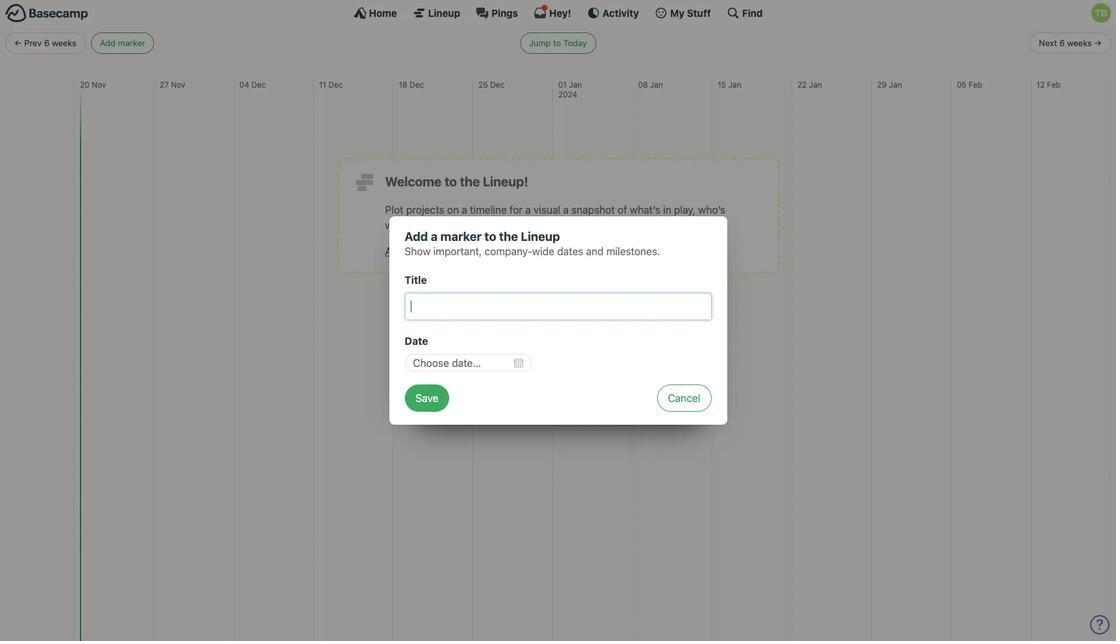Task type: locate. For each thing, give the bounding box(es) containing it.
dec for 25 dec
[[490, 80, 505, 89]]

4 jan from the left
[[809, 80, 822, 89]]

0 horizontal spatial marker
[[118, 37, 145, 48]]

jan right 08
[[650, 80, 663, 89]]

1 vertical spatial the
[[499, 230, 518, 244]]

a left project
[[493, 245, 499, 257]]

0 horizontal spatial add
[[100, 37, 116, 48]]

to up company-
[[485, 230, 496, 244]]

1 vertical spatial projects
[[517, 219, 555, 231]]

and down snapshot on the top of page
[[582, 219, 600, 231]]

lineup inside add a marker to the lineup show important, company-wide dates and milestones.
[[521, 230, 560, 244]]

add a marker to the lineup show important, company-wide dates and milestones.
[[405, 230, 660, 258]]

add for marker
[[100, 37, 116, 48]]

1 weeks from the left
[[52, 37, 76, 48]]

0 horizontal spatial weeks
[[52, 37, 76, 48]]

lineup up 'wide'
[[521, 230, 560, 244]]

project
[[501, 245, 535, 257]]

on left what,
[[425, 219, 437, 231]]

feb
[[969, 80, 983, 89], [1047, 80, 1061, 89]]

weeks left →
[[1067, 37, 1092, 48]]

2 horizontal spatial add
[[405, 230, 428, 244]]

on up what,
[[447, 204, 459, 216]]

visual
[[534, 204, 561, 216]]

when
[[488, 219, 514, 231]]

main element
[[0, 0, 1116, 25]]

1 horizontal spatial marker
[[441, 230, 482, 244]]

None text field
[[405, 294, 712, 321]]

of
[[618, 204, 627, 216]]

2 feb from the left
[[1047, 80, 1061, 89]]

a up start
[[563, 204, 569, 216]]

1 horizontal spatial feb
[[1047, 80, 1061, 89]]

to
[[445, 174, 457, 189], [485, 230, 496, 244], [481, 245, 490, 257], [537, 245, 547, 257]]

on right it
[[582, 245, 594, 257]]

jan inside 01 jan 2024
[[569, 80, 582, 89]]

1 horizontal spatial nov
[[171, 80, 185, 89]]

dates down start
[[557, 246, 584, 258]]

on
[[447, 204, 459, 216], [425, 219, 437, 231], [582, 245, 594, 257]]

6 right next
[[1060, 37, 1065, 48]]

6 right prev
[[44, 37, 49, 48]]

dec right 25
[[490, 80, 505, 89]]

marker inside add a marker to the lineup show important, company-wide dates and milestones.
[[441, 230, 482, 244]]

projects down visual
[[517, 219, 555, 231]]

3 jan from the left
[[728, 80, 742, 89]]

1 nov from the left
[[92, 80, 106, 89]]

1 vertical spatial marker
[[441, 230, 482, 244]]

20 nov
[[80, 80, 106, 89]]

nov for 27 nov
[[171, 80, 185, 89]]

dec right 18 on the top of the page
[[410, 80, 424, 89]]

dec right 11
[[329, 80, 343, 89]]

2 vertical spatial add
[[385, 245, 404, 257]]

0 vertical spatial the
[[460, 174, 480, 189]]

None submit
[[405, 385, 450, 412]]

1 horizontal spatial add
[[385, 245, 404, 257]]

jan up 2024
[[569, 80, 582, 89]]

2 nov from the left
[[171, 80, 185, 89]]

lineup left pings popup button
[[428, 7, 460, 19]]

add
[[100, 37, 116, 48], [405, 230, 428, 244], [385, 245, 404, 257]]

add left "show" on the left of the page
[[385, 245, 404, 257]]

lineup
[[428, 7, 460, 19], [521, 230, 560, 244]]

1 6 from the left
[[44, 37, 49, 48]]

29
[[877, 80, 887, 89]]

5 jan from the left
[[889, 80, 902, 89]]

my
[[670, 7, 685, 19]]

0 horizontal spatial 6
[[44, 37, 49, 48]]

20
[[80, 80, 90, 89]]

and inside add a marker to the lineup show important, company-wide dates and milestones.
[[586, 246, 604, 258]]

0 vertical spatial marker
[[118, 37, 145, 48]]

add marker
[[100, 37, 145, 48]]

it
[[574, 245, 579, 257]]

pings button
[[476, 7, 518, 20]]

snapshot
[[572, 204, 615, 216]]

play,
[[674, 204, 696, 216]]

05
[[957, 80, 967, 89]]

jan right "29"
[[889, 80, 902, 89]]

add up '20 nov'
[[100, 37, 116, 48]]

1 horizontal spatial weeks
[[1067, 37, 1092, 48]]

0 horizontal spatial on
[[425, 219, 437, 231]]

add start/end dates to a project link
[[385, 245, 535, 257]]

12
[[1037, 80, 1045, 89]]

end.
[[602, 219, 623, 231]]

the inside add a marker to the lineup show important, company-wide dates and milestones.
[[499, 230, 518, 244]]

jan for 01 jan 2024
[[569, 80, 582, 89]]

dec right 04
[[252, 80, 266, 89]]

jan right 15 at top right
[[728, 80, 742, 89]]

2 horizontal spatial the
[[597, 245, 612, 257]]

nov right 20
[[92, 80, 106, 89]]

4 dec from the left
[[490, 80, 505, 89]]

timeline
[[470, 204, 507, 216]]

1 horizontal spatial lineup
[[521, 230, 560, 244]]

1 horizontal spatial dates
[[557, 246, 584, 258]]

0 horizontal spatial feb
[[969, 80, 983, 89]]

my stuff
[[670, 7, 711, 19]]

marker
[[118, 37, 145, 48], [441, 230, 482, 244]]

add inside add a marker to the lineup show important, company-wide dates and milestones.
[[405, 230, 428, 244]]

1 vertical spatial on
[[425, 219, 437, 231]]

0 horizontal spatial the
[[460, 174, 480, 189]]

add for a
[[405, 230, 428, 244]]

to down when
[[481, 245, 490, 257]]

add for start/end
[[385, 245, 404, 257]]

2 horizontal spatial on
[[582, 245, 594, 257]]

6
[[44, 37, 49, 48], [1060, 37, 1065, 48]]

who's
[[698, 204, 726, 216]]

18
[[399, 80, 407, 89]]

next
[[1039, 37, 1058, 48]]

cancel
[[668, 393, 701, 404]]

to inside add a marker to the lineup show important, company-wide dates and milestones.
[[485, 230, 496, 244]]

nov
[[92, 80, 106, 89], [171, 80, 185, 89]]

dates down what,
[[452, 245, 478, 257]]

a up what,
[[462, 204, 467, 216]]

3 dec from the left
[[410, 80, 424, 89]]

dec for 18 dec
[[410, 80, 424, 89]]

to right 'welcome'
[[445, 174, 457, 189]]

plot
[[385, 204, 404, 216]]

and right it
[[586, 246, 604, 258]]

1 horizontal spatial the
[[499, 230, 518, 244]]

0 vertical spatial lineup
[[428, 7, 460, 19]]

0 horizontal spatial projects
[[406, 204, 445, 216]]

weeks right prev
[[52, 37, 76, 48]]

2 dec from the left
[[329, 80, 343, 89]]

18 dec
[[399, 80, 424, 89]]

projects
[[406, 204, 445, 216], [517, 219, 555, 231]]

tim burton image
[[1092, 3, 1111, 23]]

the down end.
[[597, 245, 612, 257]]

01
[[558, 80, 567, 89]]

find
[[742, 7, 763, 19]]

lineup inside main element
[[428, 7, 460, 19]]

jan
[[569, 80, 582, 89], [650, 80, 663, 89], [728, 80, 742, 89], [809, 80, 822, 89], [889, 80, 902, 89]]

0 horizontal spatial nov
[[92, 80, 106, 89]]

1 feb from the left
[[969, 80, 983, 89]]

feb right 12
[[1047, 80, 1061, 89]]

2 jan from the left
[[650, 80, 663, 89]]

lineup.
[[615, 245, 649, 257]]

1 dec from the left
[[252, 80, 266, 89]]

cancel link
[[657, 385, 712, 412]]

1 vertical spatial lineup
[[521, 230, 560, 244]]

feb right 05
[[969, 80, 983, 89]]

projects up working
[[406, 204, 445, 216]]

a right for
[[525, 204, 531, 216]]

0 horizontal spatial lineup
[[428, 7, 460, 19]]

welcome to the lineup!
[[385, 174, 528, 189]]

a up start/end
[[431, 230, 438, 244]]

hey! button
[[534, 7, 571, 20]]

jan right 22
[[809, 80, 822, 89]]

1 vertical spatial add
[[405, 230, 428, 244]]

a
[[462, 204, 467, 216], [525, 204, 531, 216], [563, 204, 569, 216], [431, 230, 438, 244], [493, 245, 499, 257]]

nov right 27
[[171, 80, 185, 89]]

08 jan
[[638, 80, 663, 89]]

weeks
[[52, 37, 76, 48], [1067, 37, 1092, 48]]

the
[[460, 174, 480, 189], [499, 230, 518, 244], [597, 245, 612, 257]]

1 horizontal spatial projects
[[517, 219, 555, 231]]

27 nov
[[160, 80, 185, 89]]

the up timeline at the left top
[[460, 174, 480, 189]]

15 jan
[[718, 80, 742, 89]]

title
[[405, 275, 427, 286]]

0 vertical spatial add
[[100, 37, 116, 48]]

dates
[[452, 245, 478, 257], [557, 246, 584, 258]]

find button
[[727, 7, 763, 20]]

← prev 6 weeks
[[14, 37, 76, 48]]

12 feb
[[1037, 80, 1061, 89]]

1 jan from the left
[[569, 80, 582, 89]]

1 horizontal spatial 6
[[1060, 37, 1065, 48]]

the up company-
[[499, 230, 518, 244]]

add up "show" on the left of the page
[[405, 230, 428, 244]]

0 vertical spatial on
[[447, 204, 459, 216]]

and
[[468, 219, 486, 231], [582, 219, 600, 231], [586, 246, 604, 258]]



Task type: describe. For each thing, give the bounding box(es) containing it.
important,
[[433, 246, 482, 258]]

08
[[638, 80, 648, 89]]

0 vertical spatial projects
[[406, 204, 445, 216]]

date
[[405, 336, 428, 347]]

2 weeks from the left
[[1067, 37, 1092, 48]]

→
[[1094, 37, 1102, 48]]

05 feb
[[957, 80, 983, 89]]

29 jan
[[877, 80, 902, 89]]

home
[[369, 7, 397, 19]]

what,
[[440, 219, 465, 231]]

dec for 04 dec
[[252, 80, 266, 89]]

show
[[405, 246, 431, 258]]

to left view
[[537, 245, 547, 257]]

milestones.
[[607, 246, 660, 258]]

lineup link
[[413, 7, 460, 20]]

home link
[[353, 7, 397, 20]]

2024
[[558, 90, 578, 100]]

0 horizontal spatial dates
[[452, 245, 478, 257]]

11 dec
[[319, 80, 343, 89]]

15
[[718, 80, 726, 89]]

in
[[663, 204, 672, 216]]

dates inside add a marker to the lineup show important, company-wide dates and milestones.
[[557, 246, 584, 258]]

view
[[549, 245, 571, 257]]

1 horizontal spatial on
[[447, 204, 459, 216]]

activity
[[603, 7, 639, 19]]

company-
[[485, 246, 532, 258]]

my stuff button
[[655, 7, 711, 20]]

nov for 20 nov
[[92, 80, 106, 89]]

feb for 05 feb
[[969, 80, 983, 89]]

22 jan
[[798, 80, 822, 89]]

2 6 from the left
[[1060, 37, 1065, 48]]

prev
[[24, 37, 42, 48]]

add start/end dates to a project to view it on the lineup.
[[385, 245, 649, 257]]

stuff
[[687, 7, 711, 19]]

11
[[319, 80, 326, 89]]

start
[[558, 219, 579, 231]]

jan for 15 jan
[[728, 80, 742, 89]]

22
[[798, 80, 807, 89]]

plot projects on a timeline for a visual a snapshot of what's in play, who's working on what, and when projects start and end.
[[385, 204, 726, 231]]

jan for 22 jan
[[809, 80, 822, 89]]

Choose date… field
[[405, 355, 532, 372]]

a inside add a marker to the lineup show important, company-wide dates and milestones.
[[431, 230, 438, 244]]

pings
[[492, 7, 518, 19]]

01 jan 2024
[[558, 80, 582, 100]]

25
[[479, 80, 488, 89]]

dec for 11 dec
[[329, 80, 343, 89]]

04 dec
[[239, 80, 266, 89]]

04
[[239, 80, 249, 89]]

2 vertical spatial on
[[582, 245, 594, 257]]

for
[[510, 204, 523, 216]]

activity link
[[587, 7, 639, 20]]

what's
[[630, 204, 661, 216]]

working
[[385, 219, 422, 231]]

add marker link
[[91, 33, 154, 54]]

welcome
[[385, 174, 442, 189]]

←
[[14, 37, 22, 48]]

and down timeline at the left top
[[468, 219, 486, 231]]

wide
[[532, 246, 555, 258]]

27
[[160, 80, 169, 89]]

jan for 29 jan
[[889, 80, 902, 89]]

hey!
[[549, 7, 571, 19]]

feb for 12 feb
[[1047, 80, 1061, 89]]

jan for 08 jan
[[650, 80, 663, 89]]

next 6 weeks →
[[1039, 37, 1102, 48]]

2 vertical spatial the
[[597, 245, 612, 257]]

25 dec
[[479, 80, 505, 89]]

lineup!
[[483, 174, 528, 189]]

start/end
[[407, 245, 449, 257]]



Task type: vqa. For each thing, say whether or not it's contained in the screenshot.
left Jared Davis icon
no



